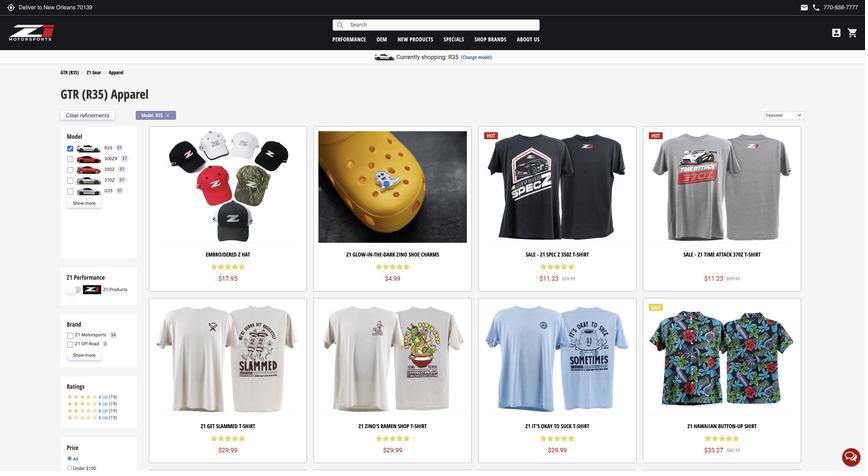 Task type: describe. For each thing, give the bounding box(es) containing it.
specials
[[444, 35, 464, 43]]

300zx
[[104, 156, 118, 161]]

z1 glow-in-the-dark zino shoe charms
[[346, 251, 439, 258]]

star star star star star for ramen
[[376, 435, 410, 442]]

0 vertical spatial apparel
[[109, 69, 124, 76]]

clear
[[66, 112, 79, 119]]

more for model
[[85, 201, 96, 206]]

1 vertical spatial apparel
[[111, 86, 149, 103]]

about us link
[[517, 35, 540, 43]]

3
[[104, 341, 106, 346]]

star star star star star for hat
[[211, 264, 245, 270]]

ramen
[[381, 422, 397, 430]]

$29.99 for z1 get slammed t-shirt
[[218, 447, 238, 454]]

gtr for gtr (r35) apparel
[[61, 86, 79, 103]]

sale for sale - z1 spec z 350z t-shirt
[[526, 251, 536, 258]]

brands
[[488, 35, 507, 43]]

gtr (r35) link
[[61, 69, 79, 76]]

zino
[[397, 251, 407, 258]]

brand
[[67, 320, 81, 328]]

(r35) for gtr (r35)
[[69, 69, 79, 76]]

star star star star star for slammed
[[211, 435, 245, 442]]

t- right spec
[[573, 251, 577, 258]]

charms
[[421, 251, 439, 258]]

z1 left spec
[[540, 251, 545, 258]]

get
[[207, 422, 215, 430]]

z1 for z1 motorsports
[[75, 332, 80, 337]]

z1 for z1 gear
[[87, 69, 91, 76]]

37 for 350z
[[120, 167, 124, 172]]

2 $11.23 $29.99 from the left
[[704, 275, 740, 282]]

glow-
[[353, 251, 367, 258]]

z1 for z1 glow-in-the-dark zino shoe charms
[[346, 251, 351, 258]]

shirt right button- at the right of the page
[[745, 422, 757, 430]]

star star star star star for in-
[[376, 264, 410, 270]]

Search search field
[[345, 20, 539, 30]]

z1 zino's ramen shop t-shirt
[[359, 422, 427, 430]]

suck
[[561, 422, 572, 430]]

2 19 from the top
[[110, 401, 116, 407]]

2 & from the top
[[99, 401, 101, 407]]

2 horizontal spatial r35
[[448, 54, 459, 60]]

$17.95
[[218, 275, 238, 282]]

z1 gear link
[[87, 69, 101, 76]]

search
[[336, 21, 345, 29]]

1 vertical spatial 370z
[[733, 251, 743, 258]]

oem link
[[377, 35, 387, 43]]

model
[[67, 132, 82, 141]]

mail
[[800, 3, 809, 12]]

it's
[[532, 422, 540, 430]]

mail phone
[[800, 3, 820, 12]]

model)
[[478, 54, 492, 60]]

shop brands link
[[475, 35, 507, 43]]

$29.99 down sale - z1 spec z 350z t-shirt
[[562, 276, 575, 281]]

performance
[[333, 35, 366, 43]]

account_box
[[831, 27, 842, 38]]

0 horizontal spatial 350z
[[104, 167, 115, 172]]

shop brands
[[475, 35, 507, 43]]

new products link
[[398, 35, 433, 43]]

clear refinements button
[[61, 111, 115, 120]]

1 & from the top
[[99, 394, 101, 400]]

2 z from the left
[[558, 251, 560, 258]]

about
[[517, 35, 532, 43]]

off-
[[81, 341, 89, 346]]

$4.99
[[385, 275, 401, 282]]

products
[[109, 287, 127, 292]]

t- right slammed
[[239, 422, 243, 430]]

button-
[[718, 422, 737, 430]]

star star star star star for z1
[[540, 264, 575, 270]]

shopping_cart link
[[846, 27, 858, 38]]

gtr (r35)
[[61, 69, 79, 76]]

shoe
[[409, 251, 420, 258]]

sale for sale - z1 time attack 370z t-shirt
[[684, 251, 693, 258]]

(change
[[461, 54, 477, 60]]

$33.27
[[704, 447, 723, 454]]

embroidered z hat
[[206, 251, 250, 258]]

2 $11.23 from the left
[[704, 275, 723, 282]]

price
[[67, 443, 79, 452]]

star star star star star for button-
[[705, 435, 740, 442]]

37 for r35
[[117, 146, 122, 150]]

nissan 350z z33 2003 2004 2005 2006 2007 2008 2009 vq35de 3.5l revup rev up vq35hr nismo z1 motorsports image
[[75, 165, 103, 174]]

2 & up 19 from the top
[[99, 401, 116, 407]]

z1 get slammed t-shirt
[[201, 422, 255, 430]]

r35 inside the model: r35 close
[[155, 113, 163, 118]]

specials link
[[444, 35, 464, 43]]

clear refinements
[[66, 112, 109, 119]]

more for brand
[[85, 353, 96, 358]]

$33.27 $42.99
[[704, 447, 740, 454]]

new products
[[398, 35, 433, 43]]

shirt right 'ramen'
[[415, 422, 427, 430]]

1 $11.23 from the left
[[540, 275, 559, 282]]

show more for model
[[73, 201, 96, 206]]

close
[[164, 112, 171, 119]]

model: r35 close
[[141, 112, 171, 119]]

motorsports
[[81, 332, 106, 337]]

ratings
[[67, 382, 85, 391]]

1 z from the left
[[238, 251, 240, 258]]

z1 motorsports
[[75, 332, 106, 337]]

z1 for z1 performance
[[67, 273, 72, 282]]

new
[[398, 35, 408, 43]]

z1 hawaiian button-up shirt
[[688, 422, 757, 430]]

37 for 370z
[[120, 178, 124, 182]]

g35
[[104, 188, 113, 193]]

hat
[[242, 251, 250, 258]]

all
[[72, 457, 78, 462]]



Task type: locate. For each thing, give the bounding box(es) containing it.
z1 left glow-
[[346, 251, 351, 258]]

t- right attack
[[745, 251, 749, 258]]

embroidered
[[206, 251, 237, 258]]

r35
[[448, 54, 459, 60], [155, 113, 163, 118], [104, 145, 112, 150]]

1 show more button from the top
[[67, 199, 101, 208]]

shop left brands
[[475, 35, 487, 43]]

37 for 300zx
[[122, 156, 127, 161]]

19
[[110, 394, 116, 400], [110, 401, 116, 407], [110, 408, 116, 413], [110, 415, 116, 420]]

star star star star star up $4.99 in the left bottom of the page
[[376, 264, 410, 270]]

refinements
[[80, 112, 109, 119]]

z1 for z1 off-road
[[75, 341, 80, 346]]

(r35) left the "z1 gear" at left
[[69, 69, 79, 76]]

0 vertical spatial show more button
[[67, 199, 101, 208]]

z1 left time
[[698, 251, 703, 258]]

0 horizontal spatial shop
[[398, 422, 409, 430]]

1 vertical spatial (r35)
[[82, 86, 108, 103]]

shirt right spec
[[577, 251, 589, 258]]

star star star star star down sale - z1 spec z 350z t-shirt
[[540, 264, 575, 270]]

2 show more from the top
[[73, 353, 96, 358]]

up
[[102, 394, 108, 400], [102, 401, 108, 407], [102, 408, 108, 413], [102, 415, 108, 420], [737, 422, 743, 430]]

2 more from the top
[[85, 353, 96, 358]]

1 show from the top
[[73, 201, 84, 206]]

z1 for z1 products
[[103, 287, 108, 292]]

37 right nissan 370z z34 2009 2010 2011 2012 2013 2014 2015 2016 2017 2018 2019 3.7l vq37vhr vhr nismo z1 motorsports "image"
[[120, 178, 124, 182]]

1 horizontal spatial $11.23
[[704, 275, 723, 282]]

4 19 from the top
[[110, 415, 116, 420]]

star star star star star down z1 get slammed t-shirt
[[211, 435, 245, 442]]

370z
[[104, 177, 115, 183], [733, 251, 743, 258]]

1 horizontal spatial 350z
[[561, 251, 572, 258]]

show for brand
[[73, 353, 84, 358]]

show down off-
[[73, 353, 84, 358]]

2 gtr from the top
[[61, 86, 79, 103]]

37
[[117, 146, 122, 150], [122, 156, 127, 161], [120, 167, 124, 172], [120, 178, 124, 182], [117, 188, 122, 193]]

$11.23 $29.99
[[540, 275, 575, 282], [704, 275, 740, 282]]

z1 for z1 get slammed t-shirt
[[201, 422, 206, 430]]

star star star star star for okay
[[540, 435, 575, 442]]

more down z1 off-road
[[85, 353, 96, 358]]

$11.23
[[540, 275, 559, 282], [704, 275, 723, 282]]

(r35)
[[69, 69, 79, 76], [82, 86, 108, 103]]

$29.99 for z1 zino's ramen shop t-shirt
[[383, 447, 402, 454]]

z1 left zino's
[[359, 422, 364, 430]]

show more down off-
[[73, 353, 96, 358]]

$11.23 down time
[[704, 275, 723, 282]]

1 horizontal spatial -
[[695, 251, 697, 258]]

r35 left (change
[[448, 54, 459, 60]]

2 - from the left
[[695, 251, 697, 258]]

star star star star star down "z1 it's okay to suck t-shirt" on the right bottom of page
[[540, 435, 575, 442]]

350z down 300zx
[[104, 167, 115, 172]]

0 vertical spatial shop
[[475, 35, 487, 43]]

t-
[[573, 251, 577, 258], [745, 251, 749, 258], [239, 422, 243, 430], [411, 422, 415, 430], [573, 422, 577, 430]]

show more button for model
[[67, 199, 101, 208]]

1 horizontal spatial $11.23 $29.99
[[704, 275, 740, 282]]

0 vertical spatial (r35)
[[69, 69, 79, 76]]

37 right g35
[[117, 188, 122, 193]]

0 horizontal spatial r35
[[104, 145, 112, 150]]

shirt
[[577, 251, 589, 258], [749, 251, 761, 258], [243, 422, 255, 430], [415, 422, 427, 430], [577, 422, 589, 430], [745, 422, 757, 430]]

1 vertical spatial 350z
[[561, 251, 572, 258]]

350z right spec
[[561, 251, 572, 258]]

1 show more from the top
[[73, 201, 96, 206]]

0 vertical spatial 370z
[[104, 177, 115, 183]]

show for model
[[73, 201, 84, 206]]

apparel link
[[109, 69, 124, 76]]

show more button down off-
[[67, 351, 101, 360]]

34
[[111, 332, 116, 337]]

$29.99 down attack
[[727, 276, 740, 281]]

t- right 'ramen'
[[411, 422, 415, 430]]

0 horizontal spatial (r35)
[[69, 69, 79, 76]]

model:
[[141, 113, 154, 118]]

1 horizontal spatial r35
[[155, 113, 163, 118]]

$29.99 down z1 get slammed t-shirt
[[218, 447, 238, 454]]

us
[[534, 35, 540, 43]]

1 vertical spatial show more
[[73, 353, 96, 358]]

z1 gear
[[87, 69, 101, 76]]

spec
[[547, 251, 556, 258]]

4 & from the top
[[99, 415, 101, 420]]

1 vertical spatial r35
[[155, 113, 163, 118]]

performance link
[[333, 35, 366, 43]]

1 horizontal spatial shop
[[475, 35, 487, 43]]

more down infiniti g35 coupe sedan v35 v36 skyline 2003 2004 2005 2006 2007 2008 3.5l vq35de revup rev up vq35hr z1 motorsports 'image'
[[85, 201, 96, 206]]

dark
[[384, 251, 395, 258]]

$29.99
[[562, 276, 575, 281], [727, 276, 740, 281], [218, 447, 238, 454], [383, 447, 402, 454], [548, 447, 567, 454]]

1 - from the left
[[537, 251, 539, 258]]

0 horizontal spatial sale
[[526, 251, 536, 258]]

my_location
[[7, 3, 15, 12]]

37 right the nissan 350z z33 2003 2004 2005 2006 2007 2008 2009 vq35de 3.5l revup rev up vq35hr nismo z1 motorsports image
[[120, 167, 124, 172]]

shopping_cart
[[847, 27, 858, 38]]

z1 products
[[103, 287, 127, 292]]

apparel down apparel link
[[111, 86, 149, 103]]

$11.23 $29.99 down sale - z1 spec z 350z t-shirt
[[540, 275, 575, 282]]

0 horizontal spatial $11.23
[[540, 275, 559, 282]]

1 vertical spatial show more button
[[67, 351, 101, 360]]

$29.99 for z1 it's okay to suck t-shirt
[[548, 447, 567, 454]]

1 vertical spatial gtr
[[61, 86, 79, 103]]

0 vertical spatial 350z
[[104, 167, 115, 172]]

350z
[[104, 167, 115, 172], [561, 251, 572, 258]]

0 horizontal spatial 370z
[[104, 177, 115, 183]]

currently shopping: r35 (change model)
[[396, 54, 492, 60]]

1 horizontal spatial z
[[558, 251, 560, 258]]

1 19 from the top
[[110, 394, 116, 400]]

None checkbox
[[67, 146, 73, 152], [67, 157, 73, 162], [67, 167, 73, 173], [67, 189, 73, 195], [67, 342, 73, 348], [67, 146, 73, 152], [67, 157, 73, 162], [67, 167, 73, 173], [67, 189, 73, 195], [67, 342, 73, 348]]

star star star star star up $17.95
[[211, 264, 245, 270]]

3 19 from the top
[[110, 408, 116, 413]]

in-
[[367, 251, 374, 258]]

z1 motorsports logo image
[[9, 24, 55, 41]]

1 sale from the left
[[526, 251, 536, 258]]

z1 for z1 hawaiian button-up shirt
[[688, 422, 693, 430]]

apparel right 'gear'
[[109, 69, 124, 76]]

road
[[89, 341, 99, 346]]

z1 left the hawaiian
[[688, 422, 693, 430]]

37 for g35
[[117, 188, 122, 193]]

time
[[704, 251, 715, 258]]

z right spec
[[558, 251, 560, 258]]

(change model) link
[[461, 54, 492, 60]]

2 vertical spatial r35
[[104, 145, 112, 150]]

z left 'hat'
[[238, 251, 240, 258]]

sale left spec
[[526, 251, 536, 258]]

None radio
[[67, 456, 72, 461], [67, 466, 72, 470], [67, 456, 72, 461], [67, 466, 72, 470]]

sale
[[526, 251, 536, 258], [684, 251, 693, 258]]

star star star star star
[[540, 264, 575, 270], [211, 264, 245, 270], [376, 264, 410, 270], [705, 435, 740, 442], [211, 435, 245, 442], [376, 435, 410, 442], [540, 435, 575, 442]]

oem
[[377, 35, 387, 43]]

0 horizontal spatial z
[[238, 251, 240, 258]]

star star star star star up $33.27 $42.99
[[705, 435, 740, 442]]

phone
[[812, 3, 820, 12]]

2 show more button from the top
[[67, 351, 101, 360]]

z1 for z1 it's okay to suck t-shirt
[[526, 422, 531, 430]]

products
[[410, 35, 433, 43]]

shopping:
[[421, 54, 447, 60]]

&
[[99, 394, 101, 400], [99, 401, 101, 407], [99, 408, 101, 413], [99, 415, 101, 420]]

1 $11.23 $29.99 from the left
[[540, 275, 575, 282]]

shirt right suck
[[577, 422, 589, 430]]

(r35) up the refinements
[[82, 86, 108, 103]]

sale left time
[[684, 251, 693, 258]]

nissan 300zx z32 1990 1991 1992 1993 1994 1995 1996 vg30dett vg30de twin turbo non turbo z1 motorsports image
[[75, 154, 103, 163]]

- for time
[[695, 251, 697, 258]]

shirt right slammed
[[243, 422, 255, 430]]

1 vertical spatial more
[[85, 353, 96, 358]]

$42.99
[[727, 448, 740, 453]]

shop right 'ramen'
[[398, 422, 409, 430]]

(r35) for gtr (r35) apparel
[[82, 86, 108, 103]]

z1 it's okay to suck t-shirt
[[526, 422, 589, 430]]

nissan 370z z34 2009 2010 2011 2012 2013 2014 2015 2016 2017 2018 2019 3.7l vq37vhr vhr nismo z1 motorsports image
[[75, 176, 103, 185]]

nissan r35 gtr gt-r awd twin turbo 2009 2010 2011 2012 2013 2014 2015 2016 2017 2018 2019 2020 vr38dett z1 motorsports image
[[75, 144, 103, 153]]

show more button down infiniti g35 coupe sedan v35 v36 skyline 2003 2004 2005 2006 2007 2008 3.5l vq35de revup rev up vq35hr z1 motorsports 'image'
[[67, 199, 101, 208]]

1 vertical spatial shop
[[398, 422, 409, 430]]

show down infiniti g35 coupe sedan v35 v36 skyline 2003 2004 2005 2006 2007 2008 3.5l vq35de revup rev up vq35hr z1 motorsports 'image'
[[73, 201, 84, 206]]

3 & up 19 from the top
[[99, 408, 116, 413]]

1 & up 19 from the top
[[99, 394, 116, 400]]

& up 19
[[99, 394, 116, 400], [99, 401, 116, 407], [99, 408, 116, 413], [99, 415, 116, 420]]

gtr for gtr (r35)
[[61, 69, 68, 76]]

1 horizontal spatial 370z
[[733, 251, 743, 258]]

z1
[[87, 69, 91, 76], [346, 251, 351, 258], [540, 251, 545, 258], [698, 251, 703, 258], [67, 273, 72, 282], [103, 287, 108, 292], [75, 332, 80, 337], [75, 341, 80, 346], [201, 422, 206, 430], [359, 422, 364, 430], [526, 422, 531, 430], [688, 422, 693, 430]]

z1 left products
[[103, 287, 108, 292]]

$29.99 down "z1 it's okay to suck t-shirt" on the right bottom of page
[[548, 447, 567, 454]]

37 up 300zx
[[117, 146, 122, 150]]

show more down infiniti g35 coupe sedan v35 v36 skyline 2003 2004 2005 2006 2007 2008 3.5l vq35de revup rev up vq35hr z1 motorsports 'image'
[[73, 201, 96, 206]]

0 vertical spatial r35
[[448, 54, 459, 60]]

slammed
[[216, 422, 238, 430]]

sale - z1 time attack 370z t-shirt
[[684, 251, 761, 258]]

shirt right attack
[[749, 251, 761, 258]]

$11.23 down spec
[[540, 275, 559, 282]]

370z up g35
[[104, 177, 115, 183]]

gear
[[92, 69, 101, 76]]

4 & up 19 from the top
[[99, 415, 116, 420]]

about us
[[517, 35, 540, 43]]

0 vertical spatial gtr
[[61, 69, 68, 76]]

hawaiian
[[694, 422, 717, 430]]

0 vertical spatial more
[[85, 201, 96, 206]]

0 horizontal spatial $11.23 $29.99
[[540, 275, 575, 282]]

0 horizontal spatial -
[[537, 251, 539, 258]]

z1 left off-
[[75, 341, 80, 346]]

z1 for z1 zino's ramen shop t-shirt
[[359, 422, 364, 430]]

None checkbox
[[67, 178, 73, 184], [67, 333, 73, 339], [67, 178, 73, 184], [67, 333, 73, 339]]

37 right 300zx
[[122, 156, 127, 161]]

apparel
[[109, 69, 124, 76], [111, 86, 149, 103]]

0 vertical spatial show more
[[73, 201, 96, 206]]

1 horizontal spatial (r35)
[[82, 86, 108, 103]]

star star star star star down z1 zino's ramen shop t-shirt
[[376, 435, 410, 442]]

z1 performance
[[67, 273, 105, 282]]

z1 left get
[[201, 422, 206, 430]]

r35 left close
[[155, 113, 163, 118]]

-
[[537, 251, 539, 258], [695, 251, 697, 258]]

phone link
[[812, 3, 858, 12]]

gtr (r35) apparel
[[61, 86, 149, 103]]

r35 up 300zx
[[104, 145, 112, 150]]

attack
[[716, 251, 732, 258]]

show
[[73, 201, 84, 206], [73, 353, 84, 358]]

1 more from the top
[[85, 201, 96, 206]]

z1 off-road
[[75, 341, 99, 346]]

1 gtr from the top
[[61, 69, 68, 76]]

gtr up "clear"
[[61, 86, 79, 103]]

3 & from the top
[[99, 408, 101, 413]]

show more for brand
[[73, 353, 96, 358]]

- left time
[[695, 251, 697, 258]]

performance
[[74, 273, 105, 282]]

infiniti g35 coupe sedan v35 v36 skyline 2003 2004 2005 2006 2007 2008 3.5l vq35de revup rev up vq35hr z1 motorsports image
[[75, 186, 103, 195]]

mail link
[[800, 3, 809, 12]]

to
[[554, 422, 560, 430]]

account_box link
[[829, 27, 844, 38]]

1 vertical spatial show
[[73, 353, 84, 358]]

z1 left 'gear'
[[87, 69, 91, 76]]

2 sale from the left
[[684, 251, 693, 258]]

$11.23 $29.99 down sale - z1 time attack 370z t-shirt
[[704, 275, 740, 282]]

$29.99 down z1 zino's ramen shop t-shirt
[[383, 447, 402, 454]]

okay
[[541, 422, 553, 430]]

2 show from the top
[[73, 353, 84, 358]]

t- right suck
[[573, 422, 577, 430]]

0 vertical spatial show
[[73, 201, 84, 206]]

z1 left performance
[[67, 273, 72, 282]]

gtr left z1 gear link
[[61, 69, 68, 76]]

- left spec
[[537, 251, 539, 258]]

zino's
[[365, 422, 379, 430]]

z1 down brand
[[75, 332, 80, 337]]

currently
[[396, 54, 420, 60]]

show more button for brand
[[67, 351, 101, 360]]

370z right attack
[[733, 251, 743, 258]]

- for spec
[[537, 251, 539, 258]]

z1 left it's
[[526, 422, 531, 430]]

more
[[85, 201, 96, 206], [85, 353, 96, 358]]

sale - z1 spec z 350z t-shirt
[[526, 251, 589, 258]]

1 horizontal spatial sale
[[684, 251, 693, 258]]



Task type: vqa. For each thing, say whether or not it's contained in the screenshot.
Blemished within the SALE - BLEMISHED Z1 370Z / G37 / Q50 CNC PORTED LOWER INTAKE MANIFOLD $256.98
no



